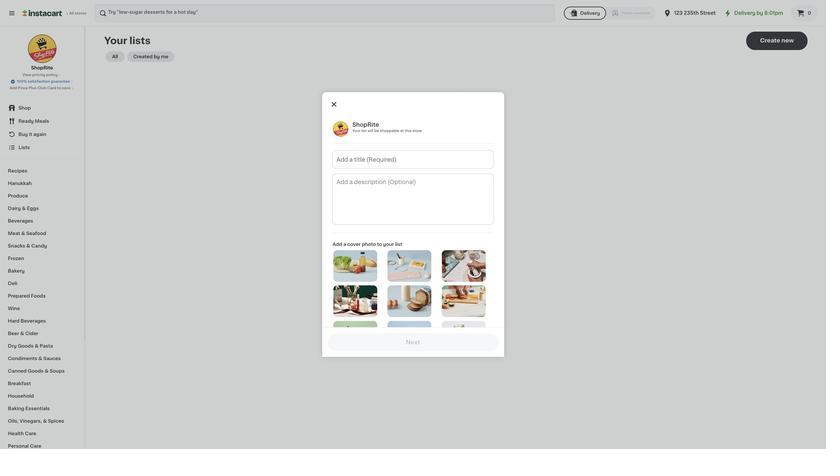 Task type: locate. For each thing, give the bounding box(es) containing it.
produce link
[[4, 190, 80, 203]]

beer & cider
[[8, 332, 38, 336]]

vinegars,
[[20, 420, 42, 424]]

list inside shoprite your list will be shoppable at this store.
[[361, 129, 367, 133]]

care
[[25, 432, 36, 437], [30, 445, 41, 449]]

0 horizontal spatial your
[[104, 36, 127, 46]]

1 vertical spatial will
[[454, 144, 461, 149]]

bakery link
[[4, 265, 80, 278]]

guarantee
[[51, 80, 70, 83]]

1 vertical spatial all
[[112, 54, 118, 59]]

produce
[[8, 194, 28, 199]]

care down health care "link"
[[30, 445, 41, 449]]

plus
[[29, 86, 37, 90]]

delivery inside "delivery" button
[[580, 11, 600, 16]]

condiments
[[8, 357, 37, 361]]

add left price
[[10, 86, 17, 90]]

add for add a cover photo to your list
[[333, 242, 342, 247]]

all left stores
[[69, 12, 74, 15]]

100% satisfaction guarantee
[[17, 80, 70, 83]]

prepared foods
[[8, 294, 46, 299]]

to down guarantee
[[57, 86, 61, 90]]

beverages
[[8, 219, 33, 224], [21, 319, 46, 324]]

by left 8:01pm
[[757, 11, 763, 16]]

cotton pads, ointment, cream, and bottle of liquid. image
[[333, 322, 377, 353]]

shoprite for shoprite your list will be shoppable at this store.
[[352, 122, 379, 128]]

add left the a
[[333, 242, 342, 247]]

care for health care
[[25, 432, 36, 437]]

street
[[700, 11, 716, 16]]

0 horizontal spatial by
[[154, 54, 160, 59]]

1 vertical spatial your
[[352, 129, 360, 133]]

goods down beer & cider
[[18, 344, 34, 349]]

recipes link
[[4, 165, 80, 177]]

0 vertical spatial care
[[25, 432, 36, 437]]

all down your lists
[[112, 54, 118, 59]]

essentials
[[25, 407, 50, 412]]

health
[[8, 432, 24, 437]]

pricing
[[32, 73, 45, 77]]

goods down the condiments & sauces
[[28, 369, 44, 374]]

1 horizontal spatial by
[[757, 11, 763, 16]]

dairy & eggs link
[[4, 203, 80, 215]]

a tabletop of makeup, skincare, and beauty products. image
[[333, 286, 377, 318]]

add
[[10, 86, 17, 90], [333, 242, 342, 247]]

123 235th street
[[674, 11, 716, 16]]

canned
[[8, 369, 27, 374]]

1 horizontal spatial lists
[[416, 144, 427, 149]]

create new
[[760, 38, 794, 43]]

hanukkah link
[[4, 177, 80, 190]]

0 horizontal spatial will
[[368, 129, 373, 133]]

household
[[8, 394, 34, 399]]

& right meat
[[21, 232, 25, 236]]

1 horizontal spatial all
[[112, 54, 118, 59]]

be left saved
[[462, 144, 468, 149]]

will for shoprite
[[368, 129, 373, 133]]

1 horizontal spatial to
[[377, 242, 382, 247]]

1 horizontal spatial add
[[333, 242, 342, 247]]

0 horizontal spatial to
[[57, 86, 61, 90]]

by for created
[[154, 54, 160, 59]]

0 vertical spatial goods
[[18, 344, 34, 349]]

hanukkah
[[8, 181, 32, 186]]

by inside button
[[154, 54, 160, 59]]

be left shoppable
[[374, 129, 379, 133]]

to left your
[[377, 242, 382, 247]]

a person with white painted nails grinding some spices with a mortar and pestle. image
[[442, 251, 486, 282]]

be inside shoprite your list will be shoppable at this store.
[[374, 129, 379, 133]]

care inside personal care link
[[30, 445, 41, 449]]

& left "pasta"
[[35, 344, 39, 349]]

lists for lists
[[18, 145, 30, 150]]

1 vertical spatial add
[[333, 242, 342, 247]]

None text field
[[333, 174, 494, 225]]

add inside dialog
[[333, 242, 342, 247]]

add a cover photo to your list
[[333, 242, 402, 247]]

dry goods & pasta
[[8, 344, 53, 349]]

0 vertical spatial all
[[69, 12, 74, 15]]

lists you create will be saved here.
[[416, 144, 496, 149]]

by left me on the top left
[[154, 54, 160, 59]]

1 vertical spatial be
[[462, 144, 468, 149]]

beverages link
[[4, 215, 80, 228]]

policy
[[46, 73, 58, 77]]

0 horizontal spatial all
[[69, 12, 74, 15]]

delivery
[[734, 11, 756, 16], [580, 11, 600, 16]]

1 horizontal spatial will
[[454, 144, 461, 149]]

0 vertical spatial add
[[10, 86, 17, 90]]

lists
[[416, 144, 427, 149], [18, 145, 30, 150]]

shop link
[[4, 102, 80, 115]]

list
[[361, 129, 367, 133], [395, 242, 402, 247]]

created
[[133, 54, 153, 59]]

will right 'create'
[[454, 144, 461, 149]]

shoprite logo image
[[28, 34, 57, 63], [333, 121, 348, 137]]

shop
[[18, 106, 31, 110]]

cider
[[25, 332, 38, 336]]

delivery for delivery
[[580, 11, 600, 16]]

list left shoppable
[[361, 129, 367, 133]]

care down vinegars, at left bottom
[[25, 432, 36, 437]]

care for personal care
[[30, 445, 41, 449]]

all stores link
[[22, 4, 87, 22]]

beverages down dairy & eggs
[[8, 219, 33, 224]]

1 horizontal spatial shoprite logo image
[[333, 121, 348, 137]]

save
[[62, 86, 71, 90]]

1 vertical spatial shoprite logo image
[[333, 121, 348, 137]]

shoprite
[[31, 66, 53, 70], [352, 122, 379, 128]]

100%
[[17, 80, 27, 83]]

1 horizontal spatial be
[[462, 144, 468, 149]]

hard beverages link
[[4, 315, 80, 328]]

saved
[[470, 144, 483, 149]]

meat & seafood link
[[4, 228, 80, 240]]

price
[[18, 86, 28, 90]]

0 vertical spatial list
[[361, 129, 367, 133]]

& left the eggs
[[22, 206, 26, 211]]

1 vertical spatial shoprite
[[352, 122, 379, 128]]

will
[[368, 129, 373, 133], [454, 144, 461, 149]]

0 horizontal spatial add
[[10, 86, 17, 90]]

store.
[[412, 129, 423, 133]]

0 horizontal spatial be
[[374, 129, 379, 133]]

delivery button
[[564, 7, 606, 20]]

your inside shoprite your list will be shoppable at this store.
[[352, 129, 360, 133]]

delivery inside 'delivery by 8:01pm' link
[[734, 11, 756, 16]]

satisfaction
[[28, 80, 50, 83]]

buy it again link
[[4, 128, 80, 141]]

None search field
[[94, 4, 555, 22]]

add for add price plus club card to save
[[10, 86, 17, 90]]

condiments & sauces
[[8, 357, 61, 361]]

1 vertical spatial care
[[30, 445, 41, 449]]

all for all
[[112, 54, 118, 59]]

list_add_items dialog
[[322, 92, 504, 450]]

snacks
[[8, 244, 25, 249]]

0 vertical spatial shoprite
[[31, 66, 53, 70]]

lists link
[[4, 141, 80, 154]]

pressed powder, foundation, lip stick, and makeup brushes. image
[[388, 322, 431, 353]]

dairy & eggs
[[8, 206, 39, 211]]

lists down buy
[[18, 145, 30, 150]]

candy
[[31, 244, 47, 249]]

1 horizontal spatial delivery
[[734, 11, 756, 16]]

health care
[[8, 432, 36, 437]]

shoprite inside shoprite your list will be shoppable at this store.
[[352, 122, 379, 128]]

0 horizontal spatial shoprite
[[31, 66, 53, 70]]

0 horizontal spatial list
[[361, 129, 367, 133]]

0 horizontal spatial shoprite logo image
[[28, 34, 57, 63]]

list right your
[[395, 242, 402, 247]]

me
[[161, 54, 168, 59]]

1 horizontal spatial shoprite
[[352, 122, 379, 128]]

0 vertical spatial by
[[757, 11, 763, 16]]

a head of lettuce, a half of a lemon, a bottle of sauce, a tomato, and a small baguette. image
[[333, 251, 377, 282]]

0 vertical spatial be
[[374, 129, 379, 133]]

123 235th street button
[[664, 4, 716, 22]]

recipes
[[8, 169, 27, 173]]

wine link
[[4, 303, 80, 315]]

0 horizontal spatial lists
[[18, 145, 30, 150]]

1 vertical spatial goods
[[28, 369, 44, 374]]

beverages up cider
[[21, 319, 46, 324]]

be for shoprite
[[374, 129, 379, 133]]

to inside list_add_items dialog
[[377, 242, 382, 247]]

Add a title (Required) text field
[[333, 151, 494, 169]]

soups
[[50, 369, 65, 374]]

will inside shoprite your list will be shoppable at this store.
[[368, 129, 373, 133]]

meat
[[8, 232, 20, 236]]

all inside button
[[112, 54, 118, 59]]

care inside health care "link"
[[25, 432, 36, 437]]

view
[[22, 73, 31, 77]]

& left candy
[[26, 244, 30, 249]]

1 vertical spatial by
[[154, 54, 160, 59]]

goods inside 'link'
[[18, 344, 34, 349]]

beer & cider link
[[4, 328, 80, 340]]

will left shoppable
[[368, 129, 373, 133]]

lists left the you
[[416, 144, 427, 149]]

1 horizontal spatial your
[[352, 129, 360, 133]]

here.
[[485, 144, 496, 149]]

1 vertical spatial to
[[377, 242, 382, 247]]

0 horizontal spatial delivery
[[580, 11, 600, 16]]

1 vertical spatial beverages
[[21, 319, 46, 324]]

1 vertical spatial list
[[395, 242, 402, 247]]

buy it again
[[18, 132, 46, 137]]

0 vertical spatial will
[[368, 129, 373, 133]]

canned goods & soups link
[[4, 365, 80, 378]]



Task type: describe. For each thing, give the bounding box(es) containing it.
goods for dry
[[18, 344, 34, 349]]

goods for canned
[[28, 369, 44, 374]]

all stores
[[69, 12, 87, 15]]

dairy
[[8, 206, 21, 211]]

view pricing policy link
[[22, 73, 62, 78]]

baking
[[8, 407, 24, 412]]

will for lists
[[454, 144, 461, 149]]

eggs
[[27, 206, 39, 211]]

0
[[808, 11, 811, 16]]

sauces
[[43, 357, 61, 361]]

your lists
[[104, 36, 151, 46]]

breakfast link
[[4, 378, 80, 391]]

235th
[[684, 11, 699, 16]]

100% satisfaction guarantee button
[[10, 78, 74, 84]]

condiments & sauces link
[[4, 353, 80, 365]]

deli link
[[4, 278, 80, 290]]

breakfast
[[8, 382, 31, 387]]

0 vertical spatial to
[[57, 86, 61, 90]]

canned goods & soups
[[8, 369, 65, 374]]

a carton of 6 eggs, an open loaf of bread, and a small bottle of milk. image
[[388, 286, 431, 318]]

photo
[[362, 242, 376, 247]]

shoppable
[[380, 129, 399, 133]]

meat & seafood
[[8, 232, 46, 236]]

wine
[[8, 307, 20, 311]]

shoprite for shoprite
[[31, 66, 53, 70]]

card
[[47, 86, 56, 90]]

cover
[[347, 242, 361, 247]]

baking essentials link
[[4, 403, 80, 416]]

again
[[33, 132, 46, 137]]

health care link
[[4, 428, 80, 441]]

buy
[[18, 132, 28, 137]]

created by me
[[133, 54, 168, 59]]

shoprite your list will be shoppable at this store.
[[352, 122, 423, 133]]

create
[[438, 144, 453, 149]]

new
[[782, 38, 794, 43]]

it
[[29, 132, 32, 137]]

0 vertical spatial beverages
[[8, 219, 33, 224]]

add price plus club card to save link
[[10, 86, 75, 91]]

by for delivery
[[757, 11, 763, 16]]

created by me button
[[127, 51, 174, 62]]

all for all stores
[[69, 12, 74, 15]]

& left soups
[[45, 369, 49, 374]]

lists for lists you create will be saved here.
[[416, 144, 427, 149]]

create new button
[[746, 32, 808, 50]]

0 vertical spatial shoprite logo image
[[28, 34, 57, 63]]

club
[[37, 86, 46, 90]]

snacks & candy link
[[4, 240, 80, 253]]

create
[[760, 38, 780, 43]]

instacart logo image
[[22, 9, 62, 17]]

1 horizontal spatial list
[[395, 242, 402, 247]]

bakery
[[8, 269, 25, 274]]

delivery for delivery by 8:01pm
[[734, 11, 756, 16]]

a keyboard, mouse, notebook, cup of pencils, wire cable. image
[[388, 251, 431, 282]]

deli
[[8, 282, 17, 286]]

& inside 'link'
[[35, 344, 39, 349]]

oils, vinegars, & spices
[[8, 420, 64, 424]]

dry
[[8, 344, 17, 349]]

service type group
[[564, 7, 656, 20]]

household link
[[4, 391, 80, 403]]

your
[[383, 242, 394, 247]]

foods
[[31, 294, 46, 299]]

delivery by 8:01pm link
[[724, 9, 783, 17]]

spices
[[48, 420, 64, 424]]

prepared foods link
[[4, 290, 80, 303]]

& right beer
[[20, 332, 24, 336]]

delivery by 8:01pm
[[734, 11, 783, 16]]

& left sauces
[[38, 357, 42, 361]]

add price plus club card to save
[[10, 86, 71, 90]]

123
[[674, 11, 683, 16]]

& left spices at left bottom
[[43, 420, 47, 424]]

oils,
[[8, 420, 19, 424]]

personal care
[[8, 445, 41, 449]]

all button
[[106, 51, 125, 62]]

personal
[[8, 445, 29, 449]]

dry goods & pasta link
[[4, 340, 80, 353]]

oils, vinegars, & spices link
[[4, 416, 80, 428]]

0 vertical spatial your
[[104, 36, 127, 46]]

beer
[[8, 332, 19, 336]]

0 button
[[791, 5, 818, 21]]

pasta
[[40, 344, 53, 349]]

prepared
[[8, 294, 30, 299]]

seafood
[[26, 232, 46, 236]]

this
[[405, 129, 412, 133]]

a person preparing a sandwich on a cutting board, a bunch of carrots, a sliced avocado, a jar of mayonnaise, and a plate of potato chips. image
[[442, 286, 486, 318]]

personal care link
[[4, 441, 80, 450]]

view pricing policy
[[22, 73, 58, 77]]

baking essentials
[[8, 407, 50, 412]]

be for lists
[[462, 144, 468, 149]]

8:01pm
[[765, 11, 783, 16]]

an apple, a small pitcher of milk, a banana, and a carton of 6 eggs. image
[[442, 322, 486, 353]]

hard beverages
[[8, 319, 46, 324]]

you
[[428, 144, 437, 149]]

shoprite logo image inside list_add_items dialog
[[333, 121, 348, 137]]



Task type: vqa. For each thing, say whether or not it's contained in the screenshot.
cover
yes



